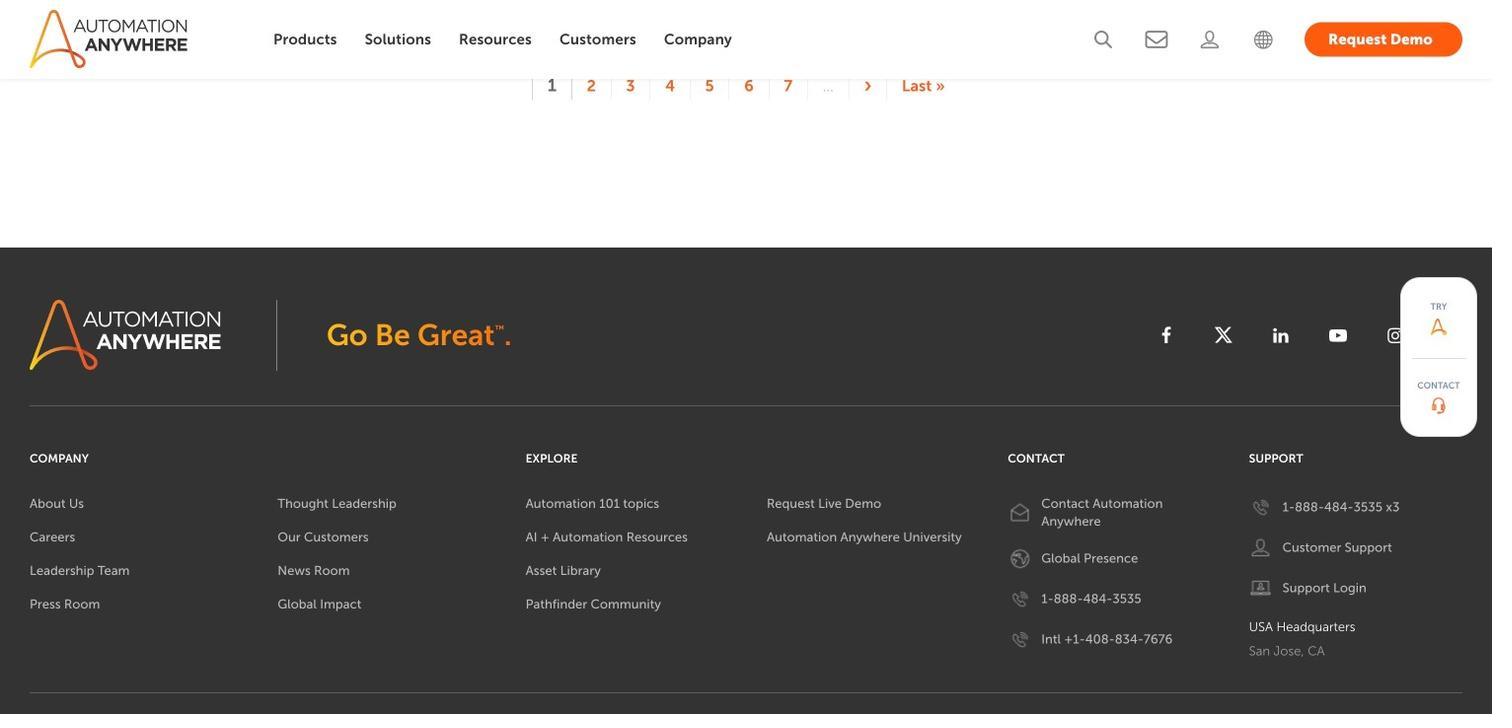 Task type: describe. For each thing, give the bounding box(es) containing it.
contact support image
[[1249, 536, 1273, 561]]

search image
[[1092, 28, 1115, 51]]

1 automation anywhere image from the top
[[30, 10, 192, 69]]

2 automation anywhere image from the top
[[30, 300, 227, 371]]

support login image
[[1249, 577, 1273, 601]]

mail image
[[1008, 501, 1032, 525]]

login image
[[1198, 28, 1222, 51]]



Task type: locate. For each thing, give the bounding box(es) containing it.
contact image
[[1432, 398, 1446, 415]]

language selector image
[[1252, 28, 1275, 51]]

automation anywhere image
[[1431, 319, 1447, 336]]

support image
[[1145, 28, 1169, 51]]

1 vertical spatial automation anywhere image
[[30, 300, 227, 371]]

automation anywhere image
[[30, 10, 192, 69], [30, 300, 227, 371]]

0 vertical spatial automation anywhere image
[[30, 10, 192, 69]]



Task type: vqa. For each thing, say whether or not it's contained in the screenshot.
peter white image
no



